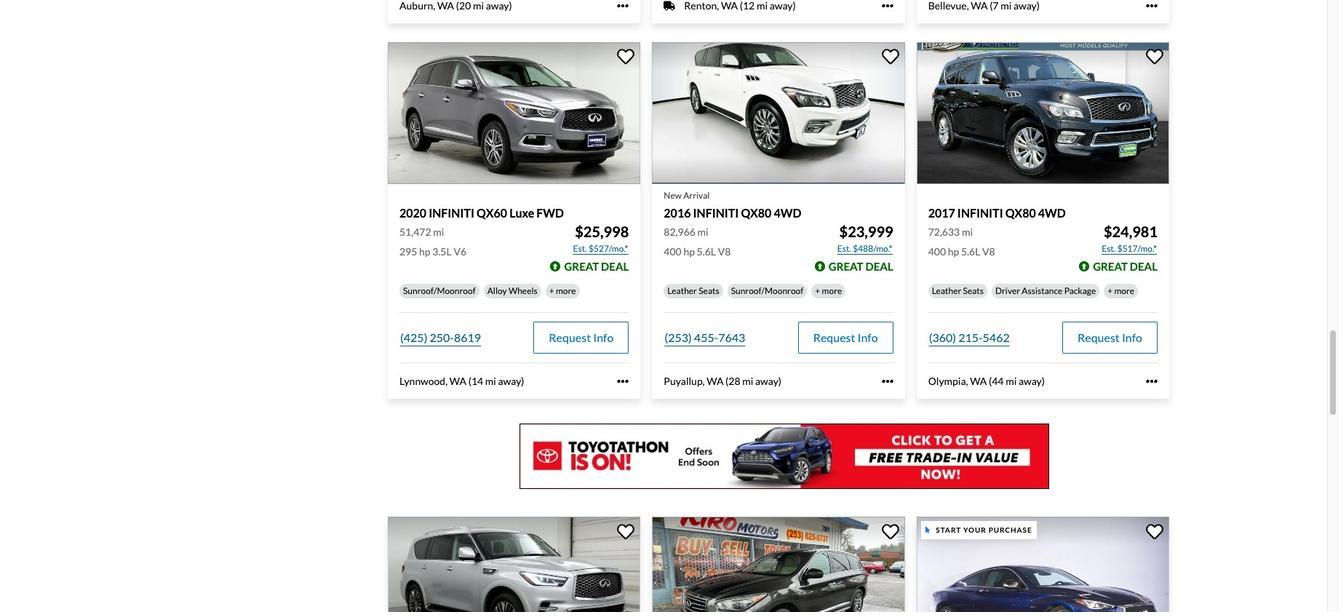 Task type: vqa. For each thing, say whether or not it's contained in the screenshot.
Nissan |
no



Task type: describe. For each thing, give the bounding box(es) containing it.
more for $24,981
[[1115, 286, 1135, 296]]

400 for $24,981
[[929, 246, 946, 258]]

est. $517/mo.* button
[[1102, 242, 1158, 256]]

arrival
[[684, 190, 710, 201]]

great deal for $24,981
[[1094, 260, 1158, 273]]

(253)
[[665, 331, 692, 345]]

infiniti for $24,981
[[958, 206, 1004, 220]]

(425)
[[400, 331, 428, 345]]

driver
[[996, 286, 1021, 296]]

request for $24,981
[[1078, 331, 1120, 345]]

black 2017 infiniti qx80 4wd suv / crossover all-wheel drive automatic image
[[917, 42, 1170, 184]]

hp for $24,981
[[948, 246, 960, 258]]

$24,981 est. $517/mo.*
[[1102, 223, 1158, 254]]

2016
[[664, 206, 691, 220]]

v8 for $23,999
[[718, 246, 731, 258]]

2 info from the left
[[858, 331, 878, 345]]

puyallup, wa (28 mi away)
[[664, 375, 782, 387]]

est. $527/mo.* button
[[573, 242, 629, 256]]

leather for driver assistance package
[[932, 286, 962, 296]]

leather seats for sunroof/moonroof
[[668, 286, 720, 296]]

250-
[[430, 331, 454, 345]]

(253) 455-7643 button
[[664, 322, 746, 354]]

2 request info from the left
[[814, 331, 878, 345]]

purchase
[[989, 526, 1033, 534]]

deal for $25,998
[[601, 260, 629, 273]]

more for $25,998
[[556, 286, 576, 296]]

5.6l for $24,981
[[962, 246, 981, 258]]

2 more from the left
[[822, 286, 843, 296]]

$488/mo.*
[[853, 243, 893, 254]]

wa for $24,981
[[971, 375, 987, 387]]

request for $25,998
[[549, 331, 591, 345]]

mi right the (44
[[1006, 375, 1017, 387]]

new arrival 2016 infiniti qx80 4wd
[[664, 190, 802, 220]]

mouse pointer image
[[926, 527, 931, 534]]

2 + from the left
[[816, 286, 821, 296]]

leather seats for driver assistance package
[[932, 286, 984, 296]]

3 ellipsis h image from the left
[[1147, 0, 1158, 12]]

5.6l for $23,999
[[697, 246, 716, 258]]

white 2016 infiniti qx80 4wd suv / crossover all-wheel drive automatic image
[[653, 42, 905, 184]]

info for $25,998
[[593, 331, 614, 345]]

+ for $24,981
[[1108, 286, 1113, 296]]

2 qx80 from the left
[[1006, 206, 1036, 220]]

v6
[[454, 246, 467, 258]]

$23,999
[[840, 223, 894, 240]]

(44
[[989, 375, 1004, 387]]

new
[[664, 190, 682, 201]]

request info for $24,981
[[1078, 331, 1143, 345]]

ellipsis h image for $24,981
[[1147, 376, 1158, 387]]

2020
[[400, 206, 427, 220]]

silver 2020 infiniti qx80 luxe rwd suv / crossover rear-wheel drive automatic image
[[388, 517, 641, 612]]

(425) 250-8619
[[400, 331, 481, 345]]

est. for $23,999
[[838, 243, 852, 254]]

package
[[1065, 286, 1097, 296]]

great for $24,981
[[1094, 260, 1128, 273]]

(253) 455-7643
[[665, 331, 746, 345]]

82,966
[[664, 226, 696, 238]]

qx60
[[477, 206, 507, 220]]

your
[[964, 526, 987, 534]]

2 away) from the left
[[756, 375, 782, 387]]

2 request info button from the left
[[798, 322, 894, 354]]

mi inside the 72,633 mi 400 hp 5.6l v8
[[962, 226, 973, 238]]

alloy wheels
[[488, 286, 538, 296]]

driver assistance package
[[996, 286, 1097, 296]]

1 sunroof/moonroof from the left
[[403, 286, 476, 296]]

v8 for $24,981
[[983, 246, 996, 258]]

51,472 mi 295 hp 3.5l v6
[[400, 226, 467, 258]]

2 wa from the left
[[707, 375, 724, 387]]

start
[[936, 526, 962, 534]]

mi right (28
[[743, 375, 754, 387]]

72,633
[[929, 226, 960, 238]]

truck image
[[664, 0, 676, 11]]



Task type: locate. For each thing, give the bounding box(es) containing it.
infiniti down arrival
[[693, 206, 739, 220]]

v8 down new arrival 2016 infiniti qx80 4wd
[[718, 246, 731, 258]]

1 horizontal spatial 5.6l
[[962, 246, 981, 258]]

1 request info from the left
[[549, 331, 614, 345]]

5.6l down new arrival 2016 infiniti qx80 4wd
[[697, 246, 716, 258]]

est. down $24,981
[[1102, 243, 1116, 254]]

0 horizontal spatial est.
[[573, 243, 587, 254]]

400 down 82,966
[[664, 246, 682, 258]]

3 request from the left
[[1078, 331, 1120, 345]]

green 2014 infiniti qx60 awd suv / crossover all-wheel drive continuously variable transmission image
[[653, 517, 905, 612]]

sunroof/moonroof down 3.5l
[[403, 286, 476, 296]]

qx80 inside new arrival 2016 infiniti qx80 4wd
[[741, 206, 772, 220]]

(360) 215-5462
[[929, 331, 1010, 345]]

deal for $23,999
[[866, 260, 894, 273]]

295
[[400, 246, 417, 258]]

2 ellipsis h image from the left
[[882, 376, 894, 387]]

5462
[[983, 331, 1010, 345]]

+ more for $24,981
[[1108, 286, 1135, 296]]

2 horizontal spatial est.
[[1102, 243, 1116, 254]]

request
[[549, 331, 591, 345], [814, 331, 856, 345], [1078, 331, 1120, 345]]

more down est. $488/mo.* button at the top right of page
[[822, 286, 843, 296]]

away) right (28
[[756, 375, 782, 387]]

1 seats from the left
[[699, 286, 720, 296]]

2 leather from the left
[[932, 286, 962, 296]]

0 horizontal spatial request info button
[[534, 322, 629, 354]]

(14
[[469, 375, 483, 387]]

1 horizontal spatial request info
[[814, 331, 878, 345]]

puyallup,
[[664, 375, 705, 387]]

1 horizontal spatial great deal
[[829, 260, 894, 273]]

400 inside the 72,633 mi 400 hp 5.6l v8
[[929, 246, 946, 258]]

mi inside '51,472 mi 295 hp 3.5l v6'
[[433, 226, 444, 238]]

request info button for $25,998
[[534, 322, 629, 354]]

0 horizontal spatial great deal
[[565, 260, 629, 273]]

info
[[593, 331, 614, 345], [858, 331, 878, 345], [1122, 331, 1143, 345]]

7643
[[719, 331, 746, 345]]

(360)
[[929, 331, 957, 345]]

2 hp from the left
[[684, 246, 695, 258]]

luxe
[[510, 206, 535, 220]]

2 horizontal spatial ellipsis h image
[[1147, 376, 1158, 387]]

$23,999 est. $488/mo.*
[[838, 223, 894, 254]]

$517/mo.*
[[1118, 243, 1158, 254]]

1 wa from the left
[[450, 375, 467, 387]]

mi
[[433, 226, 444, 238], [698, 226, 709, 238], [962, 226, 973, 238], [485, 375, 496, 387], [743, 375, 754, 387], [1006, 375, 1017, 387]]

2 horizontal spatial + more
[[1108, 286, 1135, 296]]

2 horizontal spatial great deal
[[1094, 260, 1158, 273]]

72,633 mi 400 hp 5.6l v8
[[929, 226, 996, 258]]

sunroof/moonroof
[[403, 286, 476, 296], [731, 286, 804, 296]]

0 horizontal spatial ellipsis h image
[[618, 376, 629, 387]]

est. $488/mo.* button
[[837, 242, 894, 256]]

olympia,
[[929, 375, 969, 387]]

5.6l inside 82,966 mi 400 hp 5.6l v8
[[697, 246, 716, 258]]

2020 infiniti qx60 luxe fwd
[[400, 206, 564, 220]]

(425) 250-8619 button
[[400, 322, 482, 354]]

2 ellipsis h image from the left
[[882, 0, 894, 12]]

1 great from the left
[[565, 260, 599, 273]]

1 horizontal spatial infiniti
[[693, 206, 739, 220]]

2 leather seats from the left
[[932, 286, 984, 296]]

400 inside 82,966 mi 400 hp 5.6l v8
[[664, 246, 682, 258]]

lynnwood, wa (14 mi away)
[[400, 375, 525, 387]]

fwd
[[537, 206, 564, 220]]

+ more right wheels
[[549, 286, 576, 296]]

deal for $24,981
[[1130, 260, 1158, 273]]

2 seats from the left
[[964, 286, 984, 296]]

seats for sunroof/moonroof
[[699, 286, 720, 296]]

mi right 72,633
[[962, 226, 973, 238]]

2 deal from the left
[[866, 260, 894, 273]]

1 horizontal spatial v8
[[983, 246, 996, 258]]

+ more right package
[[1108, 286, 1135, 296]]

more right wheels
[[556, 286, 576, 296]]

v8 down 2017 infiniti qx80 4wd
[[983, 246, 996, 258]]

iridium blue 2019 infiniti q60 red sport 400 coupe awd coupe all-wheel drive 7-speed automatic image
[[917, 517, 1170, 612]]

0 horizontal spatial request info
[[549, 331, 614, 345]]

0 horizontal spatial request
[[549, 331, 591, 345]]

2 horizontal spatial away)
[[1019, 375, 1045, 387]]

3 + from the left
[[1108, 286, 1113, 296]]

2 horizontal spatial infiniti
[[958, 206, 1004, 220]]

1 away) from the left
[[498, 375, 525, 387]]

est. inside $24,981 est. $517/mo.*
[[1102, 243, 1116, 254]]

away) for $25,998
[[498, 375, 525, 387]]

leather seats
[[668, 286, 720, 296], [932, 286, 984, 296]]

great for $25,998
[[565, 260, 599, 273]]

away) right the (44
[[1019, 375, 1045, 387]]

olympia, wa (44 mi away)
[[929, 375, 1045, 387]]

sunroof/moonroof up 7643
[[731, 286, 804, 296]]

400
[[664, 246, 682, 258], [929, 246, 946, 258]]

hp for $23,999
[[684, 246, 695, 258]]

ellipsis h image
[[618, 0, 629, 12], [882, 0, 894, 12], [1147, 0, 1158, 12]]

0 horizontal spatial 5.6l
[[697, 246, 716, 258]]

infiniti inside new arrival 2016 infiniti qx80 4wd
[[693, 206, 739, 220]]

0 horizontal spatial leather seats
[[668, 286, 720, 296]]

3 est. from the left
[[1102, 243, 1116, 254]]

2 est. from the left
[[838, 243, 852, 254]]

request info button for $24,981
[[1063, 322, 1158, 354]]

1 horizontal spatial request info button
[[798, 322, 894, 354]]

5.6l down 2017 infiniti qx80 4wd
[[962, 246, 981, 258]]

wa for $25,998
[[450, 375, 467, 387]]

1 horizontal spatial sunroof/moonroof
[[731, 286, 804, 296]]

2 horizontal spatial request info button
[[1063, 322, 1158, 354]]

0 horizontal spatial infiniti
[[429, 206, 475, 220]]

est. for $24,981
[[1102, 243, 1116, 254]]

$25,998
[[575, 223, 629, 240]]

v8
[[718, 246, 731, 258], [983, 246, 996, 258]]

1 request from the left
[[549, 331, 591, 345]]

+ more for $25,998
[[549, 286, 576, 296]]

2 horizontal spatial more
[[1115, 286, 1135, 296]]

ellipsis h image
[[618, 376, 629, 387], [882, 376, 894, 387], [1147, 376, 1158, 387]]

1 deal from the left
[[601, 260, 629, 273]]

3 great deal from the left
[[1094, 260, 1158, 273]]

1 ellipsis h image from the left
[[618, 376, 629, 387]]

0 horizontal spatial leather
[[668, 286, 697, 296]]

2 5.6l from the left
[[962, 246, 981, 258]]

great deal down est. $517/mo.* button in the top right of the page
[[1094, 260, 1158, 273]]

2 + more from the left
[[816, 286, 843, 296]]

v8 inside the 72,633 mi 400 hp 5.6l v8
[[983, 246, 996, 258]]

away)
[[498, 375, 525, 387], [756, 375, 782, 387], [1019, 375, 1045, 387]]

leather seats up (360) 215-5462
[[932, 286, 984, 296]]

1 horizontal spatial wa
[[707, 375, 724, 387]]

qx80
[[741, 206, 772, 220], [1006, 206, 1036, 220]]

est. for $25,998
[[573, 243, 587, 254]]

1 horizontal spatial est.
[[838, 243, 852, 254]]

v8 inside 82,966 mi 400 hp 5.6l v8
[[718, 246, 731, 258]]

deal down the $527/mo.*
[[601, 260, 629, 273]]

2 v8 from the left
[[983, 246, 996, 258]]

1 great deal from the left
[[565, 260, 629, 273]]

1 + more from the left
[[549, 286, 576, 296]]

wheels
[[509, 286, 538, 296]]

0 horizontal spatial great
[[565, 260, 599, 273]]

1 ellipsis h image from the left
[[618, 0, 629, 12]]

great deal for $23,999
[[829, 260, 894, 273]]

0 horizontal spatial 400
[[664, 246, 682, 258]]

0 horizontal spatial ellipsis h image
[[618, 0, 629, 12]]

82,966 mi 400 hp 5.6l v8
[[664, 226, 731, 258]]

great deal down est. $527/mo.* button
[[565, 260, 629, 273]]

1 horizontal spatial ellipsis h image
[[882, 376, 894, 387]]

hp for $25,998
[[419, 246, 431, 258]]

1 horizontal spatial 400
[[929, 246, 946, 258]]

mi up 3.5l
[[433, 226, 444, 238]]

away) right (14
[[498, 375, 525, 387]]

hp inside 82,966 mi 400 hp 5.6l v8
[[684, 246, 695, 258]]

3 request info button from the left
[[1063, 322, 1158, 354]]

0 horizontal spatial qx80
[[741, 206, 772, 220]]

great for $23,999
[[829, 260, 864, 273]]

est.
[[573, 243, 587, 254], [838, 243, 852, 254], [1102, 243, 1116, 254]]

3 + more from the left
[[1108, 286, 1135, 296]]

more down est. $517/mo.* button in the top right of the page
[[1115, 286, 1135, 296]]

3 away) from the left
[[1019, 375, 1045, 387]]

2 horizontal spatial ellipsis h image
[[1147, 0, 1158, 12]]

0 horizontal spatial seats
[[699, 286, 720, 296]]

0 horizontal spatial wa
[[450, 375, 467, 387]]

1 horizontal spatial more
[[822, 286, 843, 296]]

3 deal from the left
[[1130, 260, 1158, 273]]

seats up 455- at the right bottom
[[699, 286, 720, 296]]

hp right 295 on the top left
[[419, 246, 431, 258]]

$527/mo.*
[[589, 243, 629, 254]]

est. down $25,998
[[573, 243, 587, 254]]

great down est. $527/mo.* button
[[565, 260, 599, 273]]

0 horizontal spatial away)
[[498, 375, 525, 387]]

gray 2020 infiniti qx60 luxe fwd suv / crossover front-wheel drive automatic image
[[388, 42, 641, 184]]

+
[[549, 286, 555, 296], [816, 286, 821, 296], [1108, 286, 1113, 296]]

1 qx80 from the left
[[741, 206, 772, 220]]

mi inside 82,966 mi 400 hp 5.6l v8
[[698, 226, 709, 238]]

0 horizontal spatial v8
[[718, 246, 731, 258]]

infiniti up '51,472 mi 295 hp 3.5l v6'
[[429, 206, 475, 220]]

2017 infiniti qx80 4wd
[[929, 206, 1066, 220]]

3 request info from the left
[[1078, 331, 1143, 345]]

great
[[565, 260, 599, 273], [829, 260, 864, 273], [1094, 260, 1128, 273]]

request info button
[[534, 322, 629, 354], [798, 322, 894, 354], [1063, 322, 1158, 354]]

2 horizontal spatial +
[[1108, 286, 1113, 296]]

great down est. $517/mo.* button in the top right of the page
[[1094, 260, 1128, 273]]

wa left (28
[[707, 375, 724, 387]]

alloy
[[488, 286, 507, 296]]

0 horizontal spatial more
[[556, 286, 576, 296]]

wa
[[450, 375, 467, 387], [707, 375, 724, 387], [971, 375, 987, 387]]

ellipsis h image for $25,998
[[618, 376, 629, 387]]

1 horizontal spatial leather
[[932, 286, 962, 296]]

3 more from the left
[[1115, 286, 1135, 296]]

1 est. from the left
[[573, 243, 587, 254]]

est. inside $25,998 est. $527/mo.*
[[573, 243, 587, 254]]

1 horizontal spatial away)
[[756, 375, 782, 387]]

est. inside '$23,999 est. $488/mo.*'
[[838, 243, 852, 254]]

away) for $24,981
[[1019, 375, 1045, 387]]

2 400 from the left
[[929, 246, 946, 258]]

2 infiniti from the left
[[693, 206, 739, 220]]

1 more from the left
[[556, 286, 576, 296]]

1 horizontal spatial ellipsis h image
[[882, 0, 894, 12]]

deal down $488/mo.*
[[866, 260, 894, 273]]

start your purchase
[[936, 526, 1033, 534]]

1 horizontal spatial request
[[814, 331, 856, 345]]

2 horizontal spatial request info
[[1078, 331, 1143, 345]]

+ more down est. $488/mo.* button at the top right of page
[[816, 286, 843, 296]]

request info
[[549, 331, 614, 345], [814, 331, 878, 345], [1078, 331, 1143, 345]]

leather seats up "(253) 455-7643"
[[668, 286, 720, 296]]

1 horizontal spatial 4wd
[[1039, 206, 1066, 220]]

(360) 215-5462 button
[[929, 322, 1011, 354]]

great deal
[[565, 260, 629, 273], [829, 260, 894, 273], [1094, 260, 1158, 273]]

mi right (14
[[485, 375, 496, 387]]

seats left the "driver"
[[964, 286, 984, 296]]

8619
[[454, 331, 481, 345]]

great down est. $488/mo.* button at the top right of page
[[829, 260, 864, 273]]

0 horizontal spatial deal
[[601, 260, 629, 273]]

1 leather seats from the left
[[668, 286, 720, 296]]

1 horizontal spatial +
[[816, 286, 821, 296]]

4wd inside new arrival 2016 infiniti qx80 4wd
[[774, 206, 802, 220]]

2 horizontal spatial great
[[1094, 260, 1128, 273]]

+ more
[[549, 286, 576, 296], [816, 286, 843, 296], [1108, 286, 1135, 296]]

hp down 82,966
[[684, 246, 695, 258]]

3 great from the left
[[1094, 260, 1128, 273]]

1 hp from the left
[[419, 246, 431, 258]]

5.6l
[[697, 246, 716, 258], [962, 246, 981, 258]]

infiniti up the 72,633 mi 400 hp 5.6l v8
[[958, 206, 1004, 220]]

4wd
[[774, 206, 802, 220], [1039, 206, 1066, 220]]

advertisement region
[[520, 424, 1050, 489]]

wa left the (44
[[971, 375, 987, 387]]

1 leather from the left
[[668, 286, 697, 296]]

2 horizontal spatial info
[[1122, 331, 1143, 345]]

start your purchase link
[[917, 517, 1173, 612]]

$25,998 est. $527/mo.*
[[573, 223, 629, 254]]

3.5l
[[433, 246, 452, 258]]

infiniti
[[429, 206, 475, 220], [693, 206, 739, 220], [958, 206, 1004, 220]]

400 down 72,633
[[929, 246, 946, 258]]

0 horizontal spatial sunroof/moonroof
[[403, 286, 476, 296]]

deal
[[601, 260, 629, 273], [866, 260, 894, 273], [1130, 260, 1158, 273]]

leather up the (253)
[[668, 286, 697, 296]]

455-
[[694, 331, 719, 345]]

great deal for $25,998
[[565, 260, 629, 273]]

5.6l inside the 72,633 mi 400 hp 5.6l v8
[[962, 246, 981, 258]]

1 request info button from the left
[[534, 322, 629, 354]]

3 infiniti from the left
[[958, 206, 1004, 220]]

1 horizontal spatial hp
[[684, 246, 695, 258]]

seats
[[699, 286, 720, 296], [964, 286, 984, 296]]

mi right 82,966
[[698, 226, 709, 238]]

leather for sunroof/moonroof
[[668, 286, 697, 296]]

1 4wd from the left
[[774, 206, 802, 220]]

0 horizontal spatial info
[[593, 331, 614, 345]]

1 infiniti from the left
[[429, 206, 475, 220]]

2 great from the left
[[829, 260, 864, 273]]

1 horizontal spatial deal
[[866, 260, 894, 273]]

3 hp from the left
[[948, 246, 960, 258]]

2 great deal from the left
[[829, 260, 894, 273]]

hp inside the 72,633 mi 400 hp 5.6l v8
[[948, 246, 960, 258]]

3 ellipsis h image from the left
[[1147, 376, 1158, 387]]

1 horizontal spatial info
[[858, 331, 878, 345]]

0 horizontal spatial hp
[[419, 246, 431, 258]]

1 info from the left
[[593, 331, 614, 345]]

1 horizontal spatial qx80
[[1006, 206, 1036, 220]]

lynnwood,
[[400, 375, 448, 387]]

+ for $25,998
[[549, 286, 555, 296]]

est. down the $23,999
[[838, 243, 852, 254]]

51,472
[[400, 226, 431, 238]]

seats for driver assistance package
[[964, 286, 984, 296]]

hp inside '51,472 mi 295 hp 3.5l v6'
[[419, 246, 431, 258]]

1 horizontal spatial seats
[[964, 286, 984, 296]]

0 horizontal spatial + more
[[549, 286, 576, 296]]

1 400 from the left
[[664, 246, 682, 258]]

great deal down est. $488/mo.* button at the top right of page
[[829, 260, 894, 273]]

2 horizontal spatial request
[[1078, 331, 1120, 345]]

more
[[556, 286, 576, 296], [822, 286, 843, 296], [1115, 286, 1135, 296]]

1 horizontal spatial + more
[[816, 286, 843, 296]]

1 + from the left
[[549, 286, 555, 296]]

2 horizontal spatial hp
[[948, 246, 960, 258]]

info for $24,981
[[1122, 331, 1143, 345]]

assistance
[[1022, 286, 1063, 296]]

leather up '(360)'
[[932, 286, 962, 296]]

3 info from the left
[[1122, 331, 1143, 345]]

2 request from the left
[[814, 331, 856, 345]]

1 5.6l from the left
[[697, 246, 716, 258]]

(28
[[726, 375, 741, 387]]

hp down 72,633
[[948, 246, 960, 258]]

$24,981
[[1104, 223, 1158, 240]]

leather
[[668, 286, 697, 296], [932, 286, 962, 296]]

0 horizontal spatial 4wd
[[774, 206, 802, 220]]

wa left (14
[[450, 375, 467, 387]]

2 4wd from the left
[[1039, 206, 1066, 220]]

2 horizontal spatial deal
[[1130, 260, 1158, 273]]

infiniti for $25,998
[[429, 206, 475, 220]]

1 v8 from the left
[[718, 246, 731, 258]]

215-
[[959, 331, 983, 345]]

3 wa from the left
[[971, 375, 987, 387]]

2 sunroof/moonroof from the left
[[731, 286, 804, 296]]

1 horizontal spatial great
[[829, 260, 864, 273]]

deal down $517/mo.*
[[1130, 260, 1158, 273]]

400 for $23,999
[[664, 246, 682, 258]]

2 horizontal spatial wa
[[971, 375, 987, 387]]

request info for $25,998
[[549, 331, 614, 345]]

hp
[[419, 246, 431, 258], [684, 246, 695, 258], [948, 246, 960, 258]]

1 horizontal spatial leather seats
[[932, 286, 984, 296]]

0 horizontal spatial +
[[549, 286, 555, 296]]

2017
[[929, 206, 956, 220]]



